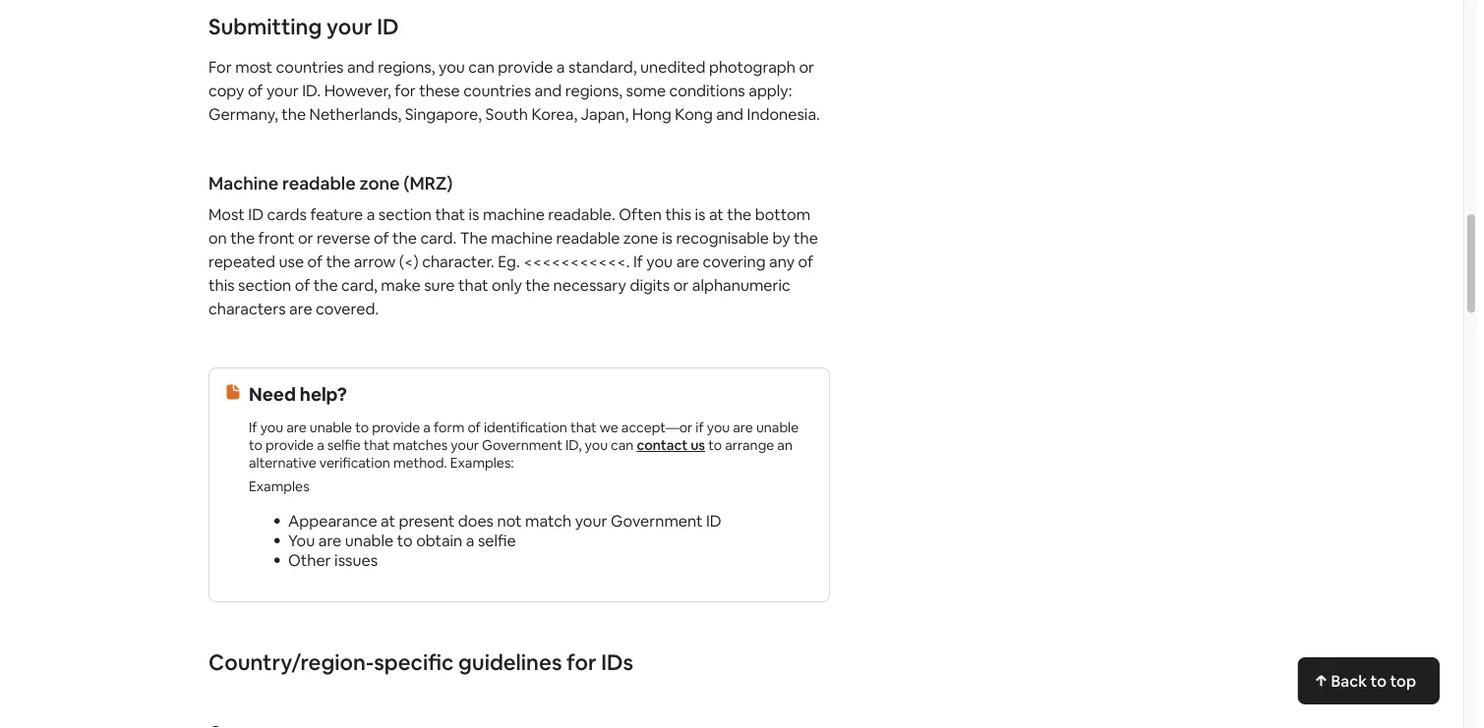 Task type: describe. For each thing, give the bounding box(es) containing it.
unable right "if"
[[756, 420, 799, 437]]

form
[[434, 420, 465, 437]]

that left we
[[571, 420, 597, 437]]

are right "if"
[[733, 420, 753, 437]]

government inside if you are unable to provide a form of identification that we accept—or if you are unable to provide a selfie that matches your government id, you can
[[482, 437, 563, 455]]

feature
[[310, 205, 363, 225]]

you inside the machine readable zone (mrz) most id cards feature a section that is machine readable. often this is at the bottom on the front or reverse of the card. the machine readable zone is recognisable by the repeated use of the arrow (<) character. eg. <<<<<<<<<<<. if you are covering any of this section of the card, make sure that only the necessary digits or alphanumeric characters are covered.
[[647, 252, 673, 272]]

an
[[777, 437, 793, 455]]

a inside the machine readable zone (mrz) most id cards feature a section that is machine readable. often this is at the bottom on the front or reverse of the card. the machine readable zone is recognisable by the repeated use of the arrow (<) character. eg. <<<<<<<<<<<. if you are covering any of this section of the card, make sure that only the necessary digits or alphanumeric characters are covered.
[[367, 205, 375, 225]]

a inside appearance at present does not match your government id you are unable to obtain a selfie other issues
[[466, 531, 475, 551]]

1 vertical spatial and
[[535, 81, 562, 101]]

korea,
[[532, 104, 578, 124]]

photograph
[[709, 57, 796, 77]]

machine readable zone (mrz) most id cards feature a section that is machine readable. often this is at the bottom on the front or reverse of the card. the machine readable zone is recognisable by the repeated use of the arrow (<) character. eg. <<<<<<<<<<<. if you are covering any of this section of the card, make sure that only the necessary digits or alphanumeric characters are covered.
[[209, 173, 818, 319]]

examples
[[249, 479, 309, 496]]

at inside the machine readable zone (mrz) most id cards feature a section that is machine readable. often this is at the bottom on the front or reverse of the card. the machine readable zone is recognisable by the repeated use of the arrow (<) character. eg. <<<<<<<<<<<. if you are covering any of this section of the card, make sure that only the necessary digits or alphanumeric characters are covered.
[[709, 205, 724, 225]]

0 vertical spatial countries
[[276, 57, 344, 77]]

0 horizontal spatial is
[[469, 205, 480, 225]]

2 horizontal spatial and
[[716, 104, 744, 124]]

your up however,
[[327, 13, 372, 41]]

to inside button
[[1371, 671, 1387, 692]]

if
[[696, 420, 704, 437]]

for
[[209, 57, 232, 77]]

need help?
[[249, 383, 347, 407]]

2 horizontal spatial is
[[695, 205, 706, 225]]

contact us
[[637, 437, 705, 455]]

method.
[[393, 455, 447, 473]]

match
[[525, 512, 572, 532]]

make
[[381, 275, 421, 296]]

(<)
[[399, 252, 419, 272]]

arrange
[[725, 437, 774, 455]]

you
[[288, 531, 315, 551]]

0 horizontal spatial readable
[[282, 173, 356, 196]]

arrow
[[354, 252, 396, 272]]

the inside for most countries and regions, you can provide a standard, unedited photograph or copy of your id. however, for these countries and regions, some conditions apply: germany, the netherlands, singapore, south korea, japan, hong kong and indonesia.
[[282, 104, 306, 124]]

that left matches
[[364, 437, 390, 455]]

a left form
[[423, 420, 431, 437]]

singapore,
[[405, 104, 482, 124]]

contact
[[637, 437, 688, 455]]

on
[[209, 228, 227, 248]]

a right alternative
[[317, 437, 324, 455]]

back to top button
[[1298, 658, 1440, 705]]

standard,
[[569, 57, 637, 77]]

1 horizontal spatial for
[[567, 649, 597, 677]]

accept—or
[[622, 420, 693, 437]]

id inside appearance at present does not match your government id you are unable to obtain a selfie other issues
[[706, 512, 722, 532]]

submitting
[[209, 13, 322, 41]]

that up card.
[[435, 205, 465, 225]]

cards
[[267, 205, 307, 225]]

id.
[[302, 81, 321, 101]]

for inside for most countries and regions, you can provide a standard, unedited photograph or copy of your id. however, for these countries and regions, some conditions apply: germany, the netherlands, singapore, south korea, japan, hong kong and indonesia.
[[395, 81, 416, 101]]

repeated
[[209, 252, 275, 272]]

the
[[460, 228, 488, 248]]

selfie inside if you are unable to provide a form of identification that we accept—or if you are unable to provide a selfie that matches your government id, you can
[[327, 437, 361, 455]]

issues
[[335, 551, 378, 571]]

back
[[1332, 671, 1368, 692]]

0 horizontal spatial provide
[[266, 437, 314, 455]]

0 vertical spatial machine
[[483, 205, 545, 225]]

covering
[[703, 252, 766, 272]]

apply:
[[749, 81, 792, 101]]

or inside for most countries and regions, you can provide a standard, unedited photograph or copy of your id. however, for these countries and regions, some conditions apply: germany, the netherlands, singapore, south korea, japan, hong kong and indonesia.
[[799, 57, 815, 77]]

you inside for most countries and regions, you can provide a standard, unedited photograph or copy of your id. however, for these countries and regions, some conditions apply: germany, the netherlands, singapore, south korea, japan, hong kong and indonesia.
[[439, 57, 465, 77]]

by
[[773, 228, 791, 248]]

often
[[619, 205, 662, 225]]

alphanumeric
[[692, 275, 791, 296]]

are down recognisable
[[676, 252, 700, 272]]

indonesia.
[[747, 104, 820, 124]]

most
[[209, 205, 245, 225]]

you right the id,
[[585, 437, 608, 455]]

0 horizontal spatial and
[[347, 57, 375, 77]]

are left covered.
[[289, 299, 312, 319]]

specific
[[374, 649, 454, 677]]

unable inside appearance at present does not match your government id you are unable to obtain a selfie other issues
[[345, 531, 394, 551]]

for most countries and regions, you can provide a standard, unedited photograph or copy of your id. however, for these countries and regions, some conditions apply: germany, the netherlands, singapore, south korea, japan, hong kong and indonesia.
[[209, 57, 820, 124]]

submitting your id
[[209, 13, 399, 41]]

bottom
[[755, 205, 811, 225]]

machine
[[209, 173, 279, 196]]

0 vertical spatial this
[[665, 205, 692, 225]]

ids
[[601, 649, 634, 677]]

covered.
[[316, 299, 379, 319]]

present does
[[399, 512, 494, 532]]

to arrange an alternative verification method. examples:
[[249, 437, 793, 473]]

country/region-specific guidelines for ids
[[209, 649, 634, 677]]

matches
[[393, 437, 448, 455]]

need
[[249, 383, 296, 407]]

1 vertical spatial zone
[[624, 228, 659, 248]]

government inside appearance at present does not match your government id you are unable to obtain a selfie other issues
[[611, 512, 703, 532]]

copy
[[209, 81, 244, 101]]

of inside for most countries and regions, you can provide a standard, unedited photograph or copy of your id. however, for these countries and regions, some conditions apply: germany, the netherlands, singapore, south korea, japan, hong kong and indonesia.
[[248, 81, 263, 101]]

<<<<<<<<<<<.
[[524, 252, 630, 272]]

eg.
[[498, 252, 520, 272]]

netherlands,
[[309, 104, 402, 124]]

of inside if you are unable to provide a form of identification that we accept—or if you are unable to provide a selfie that matches your government id, you can
[[468, 420, 481, 437]]

if you are unable to provide a form of identification that we accept—or if you are unable to provide a selfie that matches your government id, you can
[[249, 420, 799, 455]]

of right use
[[307, 252, 323, 272]]

1 horizontal spatial countries
[[464, 81, 531, 101]]

the right only
[[526, 275, 550, 296]]

1 vertical spatial section
[[238, 275, 291, 296]]

that down character.
[[458, 275, 489, 296]]

contact us link
[[637, 437, 705, 455]]

0 horizontal spatial regions,
[[378, 57, 435, 77]]

characters
[[209, 299, 286, 319]]

use
[[279, 252, 304, 272]]

selfie inside appearance at present does not match your government id you are unable to obtain a selfie other issues
[[478, 531, 516, 551]]

alternative
[[249, 455, 317, 473]]

conditions
[[670, 81, 745, 101]]



Task type: locate. For each thing, give the bounding box(es) containing it.
machine
[[483, 205, 545, 225], [491, 228, 553, 248]]

for left these
[[395, 81, 416, 101]]

and up the korea,
[[535, 81, 562, 101]]

0 horizontal spatial selfie
[[327, 437, 361, 455]]

sure
[[424, 275, 455, 296]]

to left top
[[1371, 671, 1387, 692]]

your inside for most countries and regions, you can provide a standard, unedited photograph or copy of your id. however, for these countries and regions, some conditions apply: germany, the netherlands, singapore, south korea, japan, hong kong and indonesia.
[[266, 81, 299, 101]]

japan,
[[581, 104, 629, 124]]

regions, up these
[[378, 57, 435, 77]]

the up covered.
[[314, 275, 338, 296]]

1 horizontal spatial is
[[662, 228, 673, 248]]

1 vertical spatial regions,
[[565, 81, 623, 101]]

unable right other
[[345, 531, 394, 551]]

your right matches
[[451, 437, 479, 455]]

or inside the machine readable zone (mrz) most id cards feature a section that is machine readable. often this is at the bottom on the front or reverse of the card. the machine readable zone is recognisable by the repeated use of the arrow (<) character. eg. <<<<<<<<<<<. if you are covering any of this section of the card, make sure that only the necessary digits or alphanumeric characters are covered.
[[674, 275, 689, 296]]

your left id.
[[266, 81, 299, 101]]

0 vertical spatial section
[[379, 205, 432, 225]]

other
[[288, 551, 331, 571]]

government down contact
[[611, 512, 703, 532]]

0 horizontal spatial government
[[482, 437, 563, 455]]

however,
[[324, 81, 391, 101]]

id,
[[566, 437, 582, 455]]

section down (mrz)
[[379, 205, 432, 225]]

regions, down standard,
[[565, 81, 623, 101]]

is
[[469, 205, 480, 225], [695, 205, 706, 225], [662, 228, 673, 248]]

digits
[[630, 275, 670, 296]]

0 vertical spatial readable
[[282, 173, 356, 196]]

if down need
[[249, 420, 257, 437]]

0 vertical spatial id
[[377, 13, 399, 41]]

countries up south
[[464, 81, 531, 101]]

to inside appearance at present does not match your government id you are unable to obtain a selfie other issues
[[397, 531, 413, 551]]

1 horizontal spatial readable
[[556, 228, 620, 248]]

1 vertical spatial can
[[611, 437, 634, 455]]

the up recognisable
[[727, 205, 752, 225]]

0 horizontal spatial id
[[248, 205, 264, 225]]

selfie left match
[[478, 531, 516, 551]]

readable up feature
[[282, 173, 356, 196]]

hong
[[632, 104, 672, 124]]

1 horizontal spatial selfie
[[478, 531, 516, 551]]

readable.
[[548, 205, 616, 225]]

only
[[492, 275, 522, 296]]

1 horizontal spatial if
[[633, 252, 643, 272]]

some
[[626, 81, 666, 101]]

or up indonesia.
[[799, 57, 815, 77]]

section up characters at the left
[[238, 275, 291, 296]]

1 horizontal spatial and
[[535, 81, 562, 101]]

zone
[[360, 173, 400, 196], [624, 228, 659, 248]]

if inside if you are unable to provide a form of identification that we accept—or if you are unable to provide a selfie that matches your government id, you can
[[249, 420, 257, 437]]

of right form
[[468, 420, 481, 437]]

selfie down the help?
[[327, 437, 361, 455]]

unedited
[[640, 57, 706, 77]]

readable
[[282, 173, 356, 196], [556, 228, 620, 248]]

recognisable
[[676, 228, 769, 248]]

id
[[377, 13, 399, 41], [248, 205, 264, 225], [706, 512, 722, 532]]

the down id.
[[282, 104, 306, 124]]

any
[[769, 252, 795, 272]]

government
[[482, 437, 563, 455], [611, 512, 703, 532]]

is up recognisable
[[695, 205, 706, 225]]

germany,
[[209, 104, 278, 124]]

1 vertical spatial readable
[[556, 228, 620, 248]]

at left "obtain"
[[381, 512, 395, 532]]

zone left (mrz)
[[360, 173, 400, 196]]

unable
[[310, 420, 352, 437], [756, 420, 799, 437], [345, 531, 394, 551]]

and up however,
[[347, 57, 375, 77]]

2 vertical spatial and
[[716, 104, 744, 124]]

at up recognisable
[[709, 205, 724, 225]]

to up verification
[[355, 420, 369, 437]]

and
[[347, 57, 375, 77], [535, 81, 562, 101], [716, 104, 744, 124]]

countries up id.
[[276, 57, 344, 77]]

machine up eg.
[[491, 228, 553, 248]]

if
[[633, 252, 643, 272], [249, 420, 257, 437]]

0 horizontal spatial for
[[395, 81, 416, 101]]

0 horizontal spatial if
[[249, 420, 257, 437]]

a inside for most countries and regions, you can provide a standard, unedited photograph or copy of your id. however, for these countries and regions, some conditions apply: germany, the netherlands, singapore, south korea, japan, hong kong and indonesia.
[[557, 57, 565, 77]]

this
[[665, 205, 692, 225], [209, 275, 235, 296]]

1 horizontal spatial provide
[[372, 420, 420, 437]]

for left the ids
[[567, 649, 597, 677]]

1 horizontal spatial this
[[665, 205, 692, 225]]

to inside to arrange an alternative verification method. examples:
[[708, 437, 722, 455]]

the
[[282, 104, 306, 124], [727, 205, 752, 225], [393, 228, 417, 248], [794, 228, 818, 248], [326, 252, 351, 272], [314, 275, 338, 296], [526, 275, 550, 296]]

character.
[[422, 252, 495, 272]]

to right the us at bottom left
[[708, 437, 722, 455]]

are inside appearance at present does not match your government id you are unable to obtain a selfie other issues
[[318, 531, 342, 551]]

back to top
[[1332, 671, 1417, 692]]

these
[[419, 81, 460, 101]]

provide inside for most countries and regions, you can provide a standard, unedited photograph or copy of your id. however, for these countries and regions, some conditions apply: germany, the netherlands, singapore, south korea, japan, hong kong and indonesia.
[[498, 57, 553, 77]]

1 horizontal spatial or
[[799, 57, 815, 77]]

that
[[435, 205, 465, 225], [458, 275, 489, 296], [571, 420, 597, 437], [364, 437, 390, 455]]

or reverse
[[298, 228, 370, 248]]

1 vertical spatial this
[[209, 275, 235, 296]]

0 horizontal spatial countries
[[276, 57, 344, 77]]

your inside appearance at present does not match your government id you are unable to obtain a selfie other issues
[[575, 512, 607, 532]]

can up south
[[469, 57, 495, 77]]

we
[[600, 420, 619, 437]]

appearance
[[288, 512, 377, 532]]

1 vertical spatial if
[[249, 420, 257, 437]]

0 vertical spatial at
[[709, 205, 724, 225]]

of down use
[[295, 275, 310, 296]]

of down most
[[248, 81, 263, 101]]

your
[[327, 13, 372, 41], [266, 81, 299, 101], [451, 437, 479, 455], [575, 512, 607, 532]]

you down need
[[260, 420, 283, 437]]

0 vertical spatial and
[[347, 57, 375, 77]]

1 horizontal spatial regions,
[[565, 81, 623, 101]]

1 horizontal spatial section
[[379, 205, 432, 225]]

(mrz)
[[404, 173, 453, 196]]

is up digits
[[662, 228, 673, 248]]

top
[[1390, 671, 1417, 692]]

1 horizontal spatial government
[[611, 512, 703, 532]]

of right any
[[798, 252, 814, 272]]

id inside the machine readable zone (mrz) most id cards feature a section that is machine readable. often this is at the bottom on the front or reverse of the card. the machine readable zone is recognisable by the repeated use of the arrow (<) character. eg. <<<<<<<<<<<. if you are covering any of this section of the card, make sure that only the necessary digits or alphanumeric characters are covered.
[[248, 205, 264, 225]]

your right match
[[575, 512, 607, 532]]

1 horizontal spatial at
[[709, 205, 724, 225]]

2 horizontal spatial provide
[[498, 57, 553, 77]]

provide up south
[[498, 57, 553, 77]]

card,
[[341, 275, 378, 296]]

obtain
[[416, 531, 463, 551]]

1 horizontal spatial can
[[611, 437, 634, 455]]

you
[[439, 57, 465, 77], [647, 252, 673, 272], [260, 420, 283, 437], [707, 420, 730, 437], [585, 437, 608, 455]]

unable down the help?
[[310, 420, 352, 437]]

0 vertical spatial selfie
[[327, 437, 361, 455]]

1 vertical spatial id
[[248, 205, 264, 225]]

the down or reverse
[[326, 252, 351, 272]]

a right "obtain"
[[466, 531, 475, 551]]

0 horizontal spatial section
[[238, 275, 291, 296]]

if up digits
[[633, 252, 643, 272]]

0 horizontal spatial at
[[381, 512, 395, 532]]

the right by
[[794, 228, 818, 248]]

1 vertical spatial or
[[674, 275, 689, 296]]

0 vertical spatial zone
[[360, 173, 400, 196]]

countries
[[276, 57, 344, 77], [464, 81, 531, 101]]

at inside appearance at present does not match your government id you are unable to obtain a selfie other issues
[[381, 512, 395, 532]]

provide up method.
[[372, 420, 420, 437]]

this right often
[[665, 205, 692, 225]]

regions,
[[378, 57, 435, 77], [565, 81, 623, 101]]

kong
[[675, 104, 713, 124]]

you up these
[[439, 57, 465, 77]]

zone down often
[[624, 228, 659, 248]]

1 vertical spatial selfie
[[478, 531, 516, 551]]

a right feature
[[367, 205, 375, 225]]

of
[[248, 81, 263, 101], [374, 228, 389, 248], [307, 252, 323, 272], [798, 252, 814, 272], [295, 275, 310, 296], [468, 420, 481, 437]]

us
[[691, 437, 705, 455]]

0 horizontal spatial or
[[674, 275, 689, 296]]

your inside if you are unable to provide a form of identification that we accept—or if you are unable to provide a selfie that matches your government id, you can
[[451, 437, 479, 455]]

machine up the on the left of the page
[[483, 205, 545, 225]]

the up the "(<)"
[[393, 228, 417, 248]]

0 vertical spatial or
[[799, 57, 815, 77]]

0 vertical spatial if
[[633, 252, 643, 272]]

of up arrow
[[374, 228, 389, 248]]

provide
[[498, 57, 553, 77], [372, 420, 420, 437], [266, 437, 314, 455]]

1 vertical spatial at
[[381, 512, 395, 532]]

or right digits
[[674, 275, 689, 296]]

necessary
[[553, 275, 627, 296]]

if inside the machine readable zone (mrz) most id cards feature a section that is machine readable. often this is at the bottom on the front or reverse of the card. the machine readable zone is recognisable by the repeated use of the arrow (<) character. eg. <<<<<<<<<<<. if you are covering any of this section of the card, make sure that only the necessary digits or alphanumeric characters are covered.
[[633, 252, 643, 272]]

for
[[395, 81, 416, 101], [567, 649, 597, 677]]

1 vertical spatial for
[[567, 649, 597, 677]]

help?
[[300, 383, 347, 407]]

country/region-
[[209, 649, 374, 677]]

2 horizontal spatial id
[[706, 512, 722, 532]]

to up examples on the bottom left
[[249, 437, 263, 455]]

can inside if you are unable to provide a form of identification that we accept—or if you are unable to provide a selfie that matches your government id, you can
[[611, 437, 634, 455]]

1 vertical spatial machine
[[491, 228, 553, 248]]

government left the id,
[[482, 437, 563, 455]]

0 vertical spatial can
[[469, 57, 495, 77]]

are
[[676, 252, 700, 272], [289, 299, 312, 319], [287, 420, 307, 437], [733, 420, 753, 437], [318, 531, 342, 551]]

0 vertical spatial for
[[395, 81, 416, 101]]

examples:
[[450, 455, 514, 473]]

not
[[497, 512, 522, 532]]

most
[[235, 57, 273, 77]]

card.
[[420, 228, 457, 248]]

you right "if"
[[707, 420, 730, 437]]

1 horizontal spatial zone
[[624, 228, 659, 248]]

can left contact
[[611, 437, 634, 455]]

south
[[485, 104, 528, 124]]

0 vertical spatial government
[[482, 437, 563, 455]]

1 vertical spatial government
[[611, 512, 703, 532]]

to left "obtain"
[[397, 531, 413, 551]]

verification
[[320, 455, 390, 473]]

1 vertical spatial countries
[[464, 81, 531, 101]]

readable down readable. on the top
[[556, 228, 620, 248]]

0 vertical spatial regions,
[[378, 57, 435, 77]]

the front
[[230, 228, 295, 248]]

a left standard,
[[557, 57, 565, 77]]

a
[[557, 57, 565, 77], [367, 205, 375, 225], [423, 420, 431, 437], [317, 437, 324, 455], [466, 531, 475, 551]]

identification
[[484, 420, 568, 437]]

0 horizontal spatial this
[[209, 275, 235, 296]]

guidelines
[[458, 649, 562, 677]]

is up the on the left of the page
[[469, 205, 480, 225]]

provide up examples on the bottom left
[[266, 437, 314, 455]]

this down "repeated"
[[209, 275, 235, 296]]

1 horizontal spatial id
[[377, 13, 399, 41]]

0 horizontal spatial zone
[[360, 173, 400, 196]]

you up digits
[[647, 252, 673, 272]]

and down conditions
[[716, 104, 744, 124]]

appearance at present does not match your government id you are unable to obtain a selfie other issues
[[288, 512, 722, 571]]

0 horizontal spatial can
[[469, 57, 495, 77]]

are down need help?
[[287, 420, 307, 437]]

are right you
[[318, 531, 342, 551]]

2 vertical spatial id
[[706, 512, 722, 532]]

can inside for most countries and regions, you can provide a standard, unedited photograph or copy of your id. however, for these countries and regions, some conditions apply: germany, the netherlands, singapore, south korea, japan, hong kong and indonesia.
[[469, 57, 495, 77]]



Task type: vqa. For each thing, say whether or not it's contained in the screenshot.
valuables's Competitors not included icon
no



